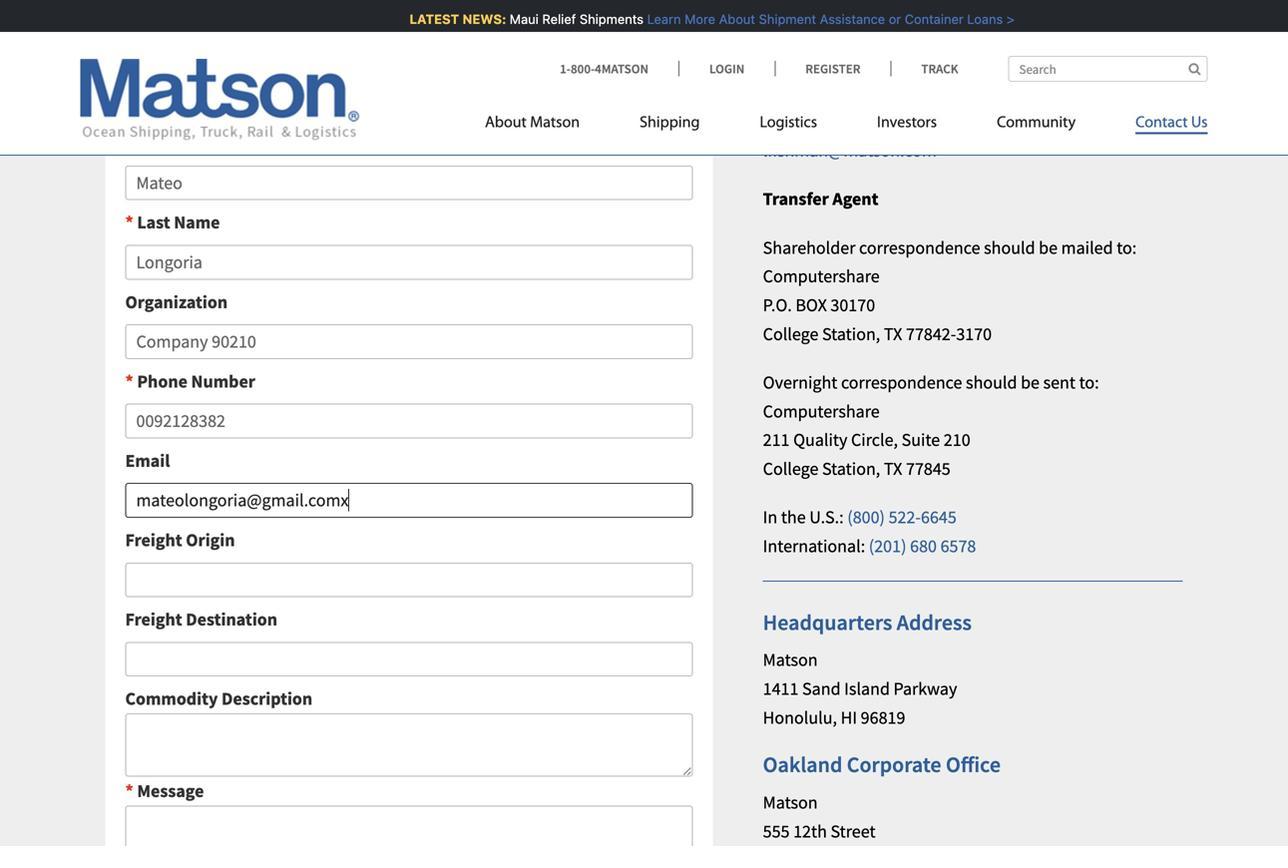 Task type: describe. For each thing, give the bounding box(es) containing it.
account
[[435, 67, 488, 86]]

search image
[[1189, 62, 1201, 75]]

international:
[[763, 535, 866, 558]]

learn more about shipment assistance or container loans > link
[[643, 11, 1011, 26]]

about matson link
[[485, 105, 610, 146]]

oakland corporate office
[[763, 751, 1001, 779]]

77842-
[[906, 323, 957, 345]]

* last name
[[125, 211, 220, 234]]

(201) 680 6578 link
[[869, 535, 977, 558]]

1-
[[560, 60, 571, 77]]

fields
[[201, 97, 245, 119]]

* for message
[[125, 780, 133, 803]]

island
[[845, 678, 890, 700]]

description
[[222, 688, 313, 710]]

30170
[[831, 294, 876, 316]]

station, inside overnight correspondence should be sent to: computershare 211 quality circle, suite 210 college station, tx 77845
[[823, 458, 881, 480]]

transfer
[[763, 188, 829, 210]]

in
[[763, 506, 778, 529]]

maui
[[506, 11, 535, 26]]

learn
[[643, 11, 677, 26]]

6645
[[921, 506, 957, 529]]

680
[[911, 535, 937, 558]]

628-
[[805, 110, 837, 133]]

origin
[[186, 529, 235, 552]]

required fields are indicated by an
[[125, 97, 402, 119]]

overnight
[[763, 371, 838, 394]]

box
[[796, 294, 827, 316]]

matson inside about matson 'link'
[[530, 115, 580, 131]]

1-800-4matson link
[[560, 60, 679, 77]]

should for mailed
[[984, 236, 1036, 259]]

u.s.:
[[810, 506, 844, 529]]

college inside shareholder correspondence should be mailed to: computershare p.o. box 30170 college station, tx 77842-3170
[[763, 323, 819, 345]]

shipping link
[[610, 105, 730, 146]]

to: for overnight correspondence should be sent to: computershare 211 quality circle, suite 210 college station, tx 77845
[[1080, 371, 1100, 394]]

6578
[[941, 535, 977, 558]]

* phone number
[[125, 370, 256, 393]]

4matson
[[595, 60, 649, 77]]

about matson
[[485, 115, 580, 131]]

Organization text field
[[125, 324, 693, 359]]

login link
[[679, 60, 775, 77]]

news:
[[458, 11, 502, 26]]

800-
[[571, 60, 595, 77]]

freight for freight origin
[[125, 529, 182, 552]]

overnight correspondence should be sent to: computershare 211 quality circle, suite 210 college station, tx 77845
[[763, 371, 1100, 480]]

loans
[[963, 11, 999, 26]]

freight origin
[[125, 529, 235, 552]]

address
[[897, 609, 972, 636]]

office
[[946, 751, 1001, 779]]

oakland
[[763, 751, 843, 779]]

community
[[997, 115, 1076, 131]]

top menu navigation
[[485, 105, 1208, 146]]

tx inside shareholder correspondence should be mailed to: computershare p.o. box 30170 college station, tx 77842-3170
[[884, 323, 903, 345]]

12th
[[794, 820, 827, 843]]

in the u.s.: (800) 522-6645 international: (201) 680 6578
[[763, 506, 977, 558]]

(510) 628-4227 link
[[763, 110, 873, 133]]

shareholder
[[763, 236, 856, 259]]

investors link
[[848, 105, 967, 146]]

mailed
[[1062, 236, 1114, 259]]

1-800-4matson
[[560, 60, 649, 77]]

(510)
[[763, 110, 801, 133]]

matson right the a
[[384, 67, 432, 86]]

be for mailed
[[1039, 236, 1058, 259]]

contact
[[558, 67, 607, 86]]

tx inside overnight correspondence should be sent to: computershare 211 quality circle, suite 210 college station, tx 77845
[[884, 458, 903, 480]]

number
[[191, 370, 256, 393]]

freight destination
[[125, 609, 278, 631]]

station, inside shareholder correspondence should be mailed to: computershare p.o. box 30170 college station, tx 77842-3170
[[823, 323, 881, 345]]

street
[[831, 820, 876, 843]]

email
[[125, 450, 170, 472]]

latest news: maui relief shipments learn more about shipment assistance or container loans >
[[405, 11, 1011, 26]]

register link
[[775, 60, 891, 77]]

are
[[248, 97, 274, 119]]

sent
[[1044, 371, 1076, 394]]

by
[[355, 97, 375, 119]]

contact us
[[1136, 115, 1208, 131]]

assistance
[[816, 11, 881, 26]]

quality
[[794, 429, 848, 451]]

522-
[[889, 506, 921, 529]]

first
[[137, 132, 173, 154]]

freight for freight destination
[[125, 609, 182, 631]]

indicated
[[278, 97, 352, 119]]

* for last name
[[125, 211, 133, 234]]

(800)
[[848, 506, 885, 529]]

suite
[[902, 429, 941, 451]]



Task type: locate. For each thing, give the bounding box(es) containing it.
freight left destination
[[125, 609, 182, 631]]

* message
[[125, 780, 204, 803]]

* for phone number
[[125, 370, 133, 393]]

1 horizontal spatial to:
[[1117, 236, 1137, 259]]

college down '211'
[[763, 458, 819, 480]]

96819
[[861, 707, 906, 729]]

please
[[125, 67, 168, 86]]

be
[[1039, 236, 1058, 259], [1021, 371, 1040, 394]]

be inside overnight correspondence should be sent to: computershare 211 quality circle, suite 210 college station, tx 77845
[[1021, 371, 1040, 394]]

to: inside shareholder correspondence should be mailed to: computershare p.o. box 30170 college station, tx 77842-3170
[[1117, 236, 1137, 259]]

should inside overnight correspondence should be sent to: computershare 211 quality circle, suite 210 college station, tx 77845
[[966, 371, 1018, 394]]

relief
[[538, 11, 572, 26]]

station, down the circle,
[[823, 458, 881, 480]]

0 vertical spatial tx
[[884, 323, 903, 345]]

correspondence for circle,
[[841, 371, 963, 394]]

container
[[901, 11, 960, 26]]

should inside shareholder correspondence should be mailed to: computershare p.o. box 30170 college station, tx 77842-3170
[[984, 236, 1036, 259]]

computershare up quality
[[763, 400, 880, 423]]

name right last
[[174, 211, 220, 234]]

to: inside overnight correspondence should be sent to: computershare 211 quality circle, suite 210 college station, tx 77845
[[1080, 371, 1100, 394]]

specialist
[[491, 67, 555, 86]]

1 horizontal spatial investors
[[878, 115, 938, 131]]

computershare inside shareholder correspondence should be mailed to: computershare p.o. box 30170 college station, tx 77842-3170
[[763, 265, 880, 288]]

station, down 30170
[[823, 323, 881, 345]]

correspondence down 'agent'
[[860, 236, 981, 259]]

1 computershare from the top
[[763, 265, 880, 288]]

please fill out the form below to have a matson account specialist contact you.
[[125, 67, 639, 86]]

matson inside matson 555 12th street
[[763, 792, 818, 814]]

0 vertical spatial investors
[[763, 41, 850, 69]]

about inside 'link'
[[485, 115, 527, 131]]

fill
[[171, 67, 189, 86]]

sand
[[803, 678, 841, 700]]

4 * from the top
[[125, 780, 133, 803]]

1 vertical spatial freight
[[125, 609, 182, 631]]

logistics link
[[730, 105, 848, 146]]

about right more on the right top of page
[[715, 11, 751, 26]]

0 vertical spatial should
[[984, 236, 1036, 259]]

the inside "in the u.s.: (800) 522-6645 international: (201) 680 6578"
[[781, 506, 806, 529]]

name
[[177, 132, 223, 154], [174, 211, 220, 234]]

shipping
[[640, 115, 700, 131]]

1 station, from the top
[[823, 323, 881, 345]]

1 vertical spatial about
[[485, 115, 527, 131]]

investors down learn more about shipment assistance or container loans > link
[[763, 41, 850, 69]]

(510) 628-4227 lfishman@matson.com
[[763, 110, 937, 161]]

None text field
[[125, 563, 693, 598], [125, 714, 693, 777], [125, 806, 693, 847], [125, 563, 693, 598], [125, 714, 693, 777], [125, 806, 693, 847]]

1 vertical spatial station,
[[823, 458, 881, 480]]

1 vertical spatial computershare
[[763, 400, 880, 423]]

0 horizontal spatial investors
[[763, 41, 850, 69]]

message
[[137, 780, 204, 803]]

1 horizontal spatial the
[[781, 506, 806, 529]]

*
[[125, 132, 133, 154], [125, 211, 133, 234], [125, 370, 133, 393], [125, 780, 133, 803]]

>
[[1003, 11, 1011, 26]]

1 * from the top
[[125, 132, 133, 154]]

* left last
[[125, 211, 133, 234]]

investors inside top menu navigation
[[878, 115, 938, 131]]

phone
[[137, 370, 188, 393]]

you.
[[610, 67, 639, 86]]

out
[[192, 67, 215, 86]]

0 vertical spatial correspondence
[[860, 236, 981, 259]]

commodity
[[125, 688, 218, 710]]

an
[[378, 97, 398, 119]]

None search field
[[1009, 56, 1208, 82]]

1 freight from the top
[[125, 529, 182, 552]]

station,
[[823, 323, 881, 345], [823, 458, 881, 480]]

agent
[[833, 188, 879, 210]]

matson
[[384, 67, 432, 86], [530, 115, 580, 131], [763, 649, 818, 672], [763, 792, 818, 814]]

contact
[[1136, 115, 1188, 131]]

0 vertical spatial about
[[715, 11, 751, 26]]

be left the sent
[[1021, 371, 1040, 394]]

2 * from the top
[[125, 211, 133, 234]]

name down the fields
[[177, 132, 223, 154]]

None text field
[[125, 166, 693, 200], [125, 245, 693, 280], [125, 404, 693, 439], [125, 642, 693, 677], [125, 166, 693, 200], [125, 245, 693, 280], [125, 404, 693, 439], [125, 642, 693, 677]]

contact us link
[[1106, 105, 1208, 146]]

a
[[373, 67, 381, 86]]

77845
[[906, 458, 951, 480]]

college down p.o.
[[763, 323, 819, 345]]

1 vertical spatial college
[[763, 458, 819, 480]]

3170
[[957, 323, 992, 345]]

track link
[[891, 60, 959, 77]]

to
[[321, 67, 335, 86]]

or
[[885, 11, 897, 26]]

freight left the origin at bottom
[[125, 529, 182, 552]]

be left mailed
[[1039, 236, 1058, 259]]

below
[[278, 67, 318, 86]]

0 vertical spatial be
[[1039, 236, 1058, 259]]

(800) 522-6645 link
[[848, 506, 957, 529]]

1 vertical spatial should
[[966, 371, 1018, 394]]

tx
[[884, 323, 903, 345], [884, 458, 903, 480]]

* left first
[[125, 132, 133, 154]]

register
[[806, 60, 861, 77]]

1 college from the top
[[763, 323, 819, 345]]

0 vertical spatial college
[[763, 323, 819, 345]]

college inside overnight correspondence should be sent to: computershare 211 quality circle, suite 210 college station, tx 77845
[[763, 458, 819, 480]]

1411
[[763, 678, 799, 700]]

0 vertical spatial the
[[218, 67, 240, 86]]

2 computershare from the top
[[763, 400, 880, 423]]

matson up 1411
[[763, 649, 818, 672]]

last
[[137, 211, 170, 234]]

1 vertical spatial tx
[[884, 458, 903, 480]]

1 vertical spatial the
[[781, 506, 806, 529]]

matson down contact
[[530, 115, 580, 131]]

2 college from the top
[[763, 458, 819, 480]]

1 vertical spatial name
[[174, 211, 220, 234]]

to: right mailed
[[1117, 236, 1137, 259]]

0 vertical spatial station,
[[823, 323, 881, 345]]

to: for shareholder correspondence should be mailed to: computershare p.o. box 30170 college station, tx 77842-3170
[[1117, 236, 1137, 259]]

lfishman@matson.com link
[[763, 139, 937, 161]]

headquarters
[[763, 609, 893, 636]]

0 horizontal spatial the
[[218, 67, 240, 86]]

0 vertical spatial freight
[[125, 529, 182, 552]]

p.o.
[[763, 294, 792, 316]]

computershare
[[763, 265, 880, 288], [763, 400, 880, 423]]

organization
[[125, 291, 228, 313]]

2 freight from the top
[[125, 609, 182, 631]]

1 vertical spatial to:
[[1080, 371, 1100, 394]]

transfer agent
[[763, 188, 879, 210]]

3 * from the top
[[125, 370, 133, 393]]

login
[[710, 60, 745, 77]]

commodity description
[[125, 688, 313, 710]]

correspondence for 30170
[[860, 236, 981, 259]]

blue matson logo with ocean, shipping, truck, rail and logistics written beneath it. image
[[80, 59, 360, 141]]

1 vertical spatial correspondence
[[841, 371, 963, 394]]

matson 555 12th street
[[763, 792, 876, 843]]

0 horizontal spatial about
[[485, 115, 527, 131]]

computershare inside overnight correspondence should be sent to: computershare 211 quality circle, suite 210 college station, tx 77845
[[763, 400, 880, 423]]

corporate
[[847, 751, 942, 779]]

4227
[[837, 110, 873, 133]]

circle,
[[852, 429, 898, 451]]

headquarters address
[[763, 609, 972, 636]]

the right in
[[781, 506, 806, 529]]

the right the out
[[218, 67, 240, 86]]

correspondence inside shareholder correspondence should be mailed to: computershare p.o. box 30170 college station, tx 77842-3170
[[860, 236, 981, 259]]

* left message
[[125, 780, 133, 803]]

hi
[[841, 707, 858, 729]]

correspondence down 77842-
[[841, 371, 963, 394]]

investors right 4227
[[878, 115, 938, 131]]

to: right the sent
[[1080, 371, 1100, 394]]

name for * first name
[[177, 132, 223, 154]]

required
[[125, 97, 197, 119]]

2 tx from the top
[[884, 458, 903, 480]]

logistics
[[760, 115, 818, 131]]

1 horizontal spatial about
[[715, 11, 751, 26]]

1 tx from the top
[[884, 323, 903, 345]]

1 vertical spatial investors
[[878, 115, 938, 131]]

matson up 555
[[763, 792, 818, 814]]

shipment
[[755, 11, 812, 26]]

* first name
[[125, 132, 223, 154]]

0 vertical spatial to:
[[1117, 236, 1137, 259]]

0 horizontal spatial to:
[[1080, 371, 1100, 394]]

should for sent
[[966, 371, 1018, 394]]

matson 1411 sand island parkway honolulu, hi 96819
[[763, 649, 958, 729]]

210
[[944, 429, 971, 451]]

about down specialist
[[485, 115, 527, 131]]

0 vertical spatial name
[[177, 132, 223, 154]]

be inside shareholder correspondence should be mailed to: computershare p.o. box 30170 college station, tx 77842-3170
[[1039, 236, 1058, 259]]

computershare for box
[[763, 265, 880, 288]]

have
[[338, 67, 370, 86]]

correspondence inside overnight correspondence should be sent to: computershare 211 quality circle, suite 210 college station, tx 77845
[[841, 371, 963, 394]]

be for sent
[[1021, 371, 1040, 394]]

matson inside matson 1411 sand island parkway honolulu, hi 96819
[[763, 649, 818, 672]]

investors
[[763, 41, 850, 69], [878, 115, 938, 131]]

Commodity Description text field
[[125, 483, 693, 518]]

about
[[715, 11, 751, 26], [485, 115, 527, 131]]

parkway
[[894, 678, 958, 700]]

* for first name
[[125, 132, 133, 154]]

should down 3170
[[966, 371, 1018, 394]]

destination
[[186, 609, 278, 631]]

form
[[243, 67, 275, 86]]

1 vertical spatial be
[[1021, 371, 1040, 394]]

latest
[[405, 11, 455, 26]]

should left mailed
[[984, 236, 1036, 259]]

computershare for quality
[[763, 400, 880, 423]]

Search search field
[[1009, 56, 1208, 82]]

name for * last name
[[174, 211, 220, 234]]

tx down the circle,
[[884, 458, 903, 480]]

tx left 77842-
[[884, 323, 903, 345]]

0 vertical spatial computershare
[[763, 265, 880, 288]]

2 station, from the top
[[823, 458, 881, 480]]

* left phone
[[125, 370, 133, 393]]

computershare up box
[[763, 265, 880, 288]]



Task type: vqa. For each thing, say whether or not it's contained in the screenshot.
"community" link
yes



